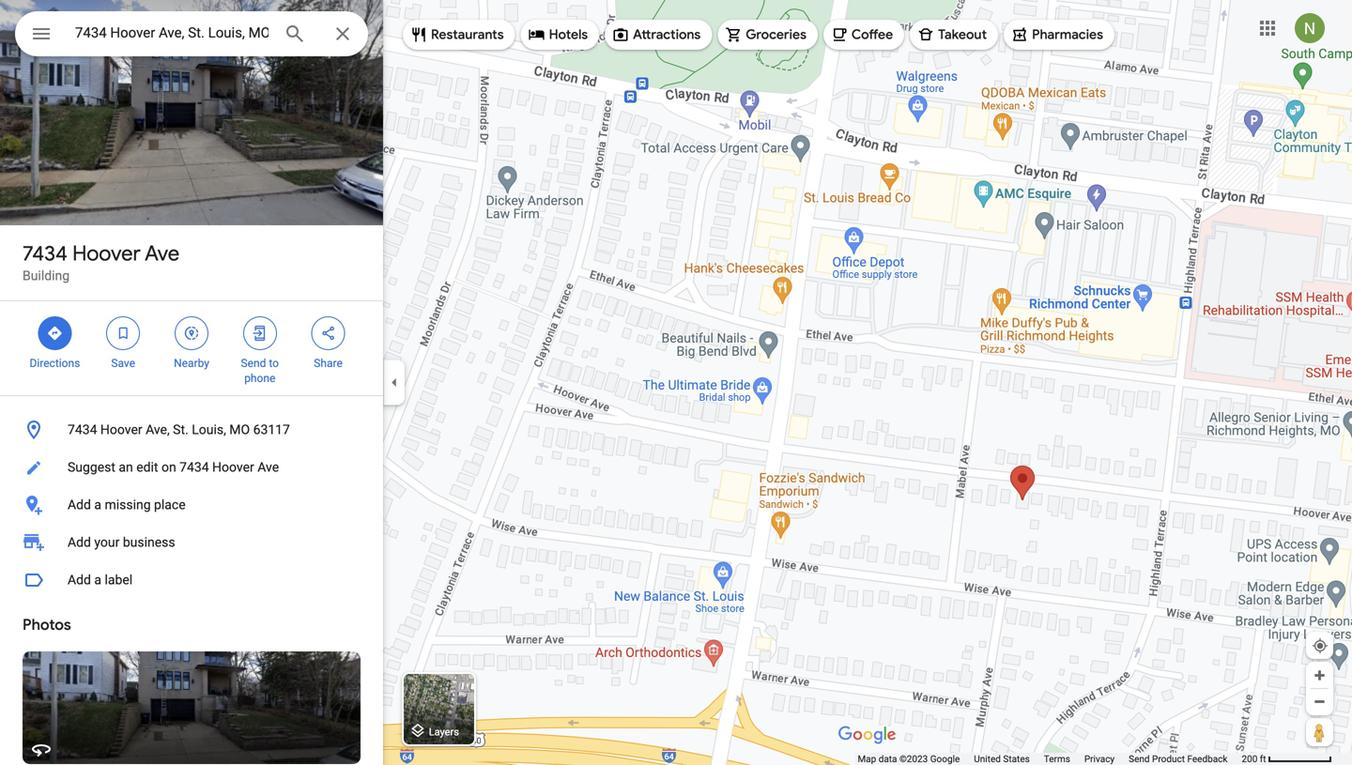 Task type: describe. For each thing, give the bounding box(es) containing it.
zoom out image
[[1313, 695, 1327, 709]]

an
[[119, 460, 133, 475]]

7434 hoover ave, st. louis, mo 63117 button
[[0, 411, 383, 449]]

save
[[111, 357, 135, 370]]

collapse side panel image
[[384, 372, 405, 393]]

send for send to phone
[[241, 357, 266, 370]]


[[115, 323, 132, 344]]

63117
[[253, 422, 290, 438]]

privacy button
[[1085, 753, 1115, 765]]

louis,
[[192, 422, 226, 438]]

pharmacies
[[1032, 26, 1104, 43]]

7434 hoover ave building
[[23, 240, 180, 284]]

business
[[123, 535, 175, 550]]

terms button
[[1044, 753, 1071, 765]]

united states
[[974, 754, 1030, 765]]

directions
[[30, 357, 80, 370]]


[[30, 20, 53, 47]]

7434 Hoover Ave, St. Louis, MO 63117 field
[[15, 11, 368, 56]]

actions for 7434 hoover ave region
[[0, 301, 383, 395]]

edit
[[136, 460, 158, 475]]

a for missing
[[94, 497, 101, 513]]

mo
[[229, 422, 250, 438]]

a for label
[[94, 572, 101, 588]]

ft
[[1260, 754, 1267, 765]]

7434 inside button
[[180, 460, 209, 475]]

place
[[154, 497, 186, 513]]

send product feedback
[[1129, 754, 1228, 765]]

st.
[[173, 422, 189, 438]]

photos
[[23, 616, 71, 635]]

hoover for ave,
[[100, 422, 142, 438]]

takeout
[[938, 26, 987, 43]]

add for add your business
[[68, 535, 91, 550]]

hoover for ave
[[72, 240, 141, 267]]

footer inside 'google maps' element
[[858, 753, 1242, 765]]

send for send product feedback
[[1129, 754, 1150, 765]]

united states button
[[974, 753, 1030, 765]]

 search field
[[15, 11, 368, 60]]

data
[[879, 754, 897, 765]]

google account: natalie lubich  
(natalie.lubich@adept.ai) image
[[1295, 13, 1325, 43]]

7434 hoover ave main content
[[0, 0, 383, 765]]

200 ft button
[[1242, 754, 1333, 765]]

privacy
[[1085, 754, 1115, 765]]

suggest
[[68, 460, 115, 475]]

nearby
[[174, 357, 209, 370]]

coffee button
[[824, 12, 905, 57]]



Task type: locate. For each thing, give the bounding box(es) containing it.
share
[[314, 357, 343, 370]]

hoover down mo
[[212, 460, 254, 475]]

footer containing map data ©2023 google
[[858, 753, 1242, 765]]

send inside button
[[1129, 754, 1150, 765]]

coffee
[[852, 26, 893, 43]]

groceries
[[746, 26, 807, 43]]

7434 up building
[[23, 240, 68, 267]]

building
[[23, 268, 70, 284]]

add your business link
[[0, 524, 383, 562]]

1 vertical spatial a
[[94, 572, 101, 588]]

ave inside 7434 hoover ave building
[[145, 240, 180, 267]]

1 vertical spatial ave
[[258, 460, 279, 475]]

add your business
[[68, 535, 175, 550]]

2 horizontal spatial 7434
[[180, 460, 209, 475]]

a inside button
[[94, 497, 101, 513]]

ave
[[145, 240, 180, 267], [258, 460, 279, 475]]

suggest an edit on 7434 hoover ave
[[68, 460, 279, 475]]

suggest an edit on 7434 hoover ave button
[[0, 449, 383, 487]]

a left missing
[[94, 497, 101, 513]]

7434 for ave
[[23, 240, 68, 267]]

2 vertical spatial add
[[68, 572, 91, 588]]


[[320, 323, 337, 344]]

hotels
[[549, 26, 588, 43]]

ave,
[[146, 422, 170, 438]]

1 vertical spatial add
[[68, 535, 91, 550]]

hoover
[[72, 240, 141, 267], [100, 422, 142, 438], [212, 460, 254, 475]]

show your location image
[[1312, 638, 1329, 655]]

map data ©2023 google
[[858, 754, 960, 765]]

1 add from the top
[[68, 497, 91, 513]]

states
[[1003, 754, 1030, 765]]

send inside send to phone
[[241, 357, 266, 370]]

2 vertical spatial hoover
[[212, 460, 254, 475]]

send
[[241, 357, 266, 370], [1129, 754, 1150, 765]]


[[252, 323, 268, 344]]

zoom in image
[[1313, 669, 1327, 683]]

1 horizontal spatial 7434
[[68, 422, 97, 438]]

0 vertical spatial add
[[68, 497, 91, 513]]

1 vertical spatial 7434
[[68, 422, 97, 438]]


[[46, 323, 63, 344]]

add a missing place
[[68, 497, 186, 513]]

restaurants
[[431, 26, 504, 43]]

google
[[930, 754, 960, 765]]

7434 for ave,
[[68, 422, 97, 438]]

0 horizontal spatial send
[[241, 357, 266, 370]]

add for add a missing place
[[68, 497, 91, 513]]

hoover inside 7434 hoover ave building
[[72, 240, 141, 267]]

feedback
[[1188, 754, 1228, 765]]

send product feedback button
[[1129, 753, 1228, 765]]

0 vertical spatial a
[[94, 497, 101, 513]]

hotels button
[[521, 12, 599, 57]]

missing
[[105, 497, 151, 513]]

to
[[269, 357, 279, 370]]

send left product
[[1129, 754, 1150, 765]]

ave inside button
[[258, 460, 279, 475]]

send to phone
[[241, 357, 279, 385]]

7434 up suggest
[[68, 422, 97, 438]]

7434 right on on the left of page
[[180, 460, 209, 475]]

terms
[[1044, 754, 1071, 765]]

label
[[105, 572, 133, 588]]

add a missing place button
[[0, 487, 383, 524]]

7434 inside button
[[68, 422, 97, 438]]

show street view coverage image
[[1306, 718, 1334, 747]]

0 vertical spatial 7434
[[23, 240, 68, 267]]

0 vertical spatial send
[[241, 357, 266, 370]]

add left your
[[68, 535, 91, 550]]

add a label
[[68, 572, 133, 588]]

map
[[858, 754, 876, 765]]

restaurants button
[[403, 12, 515, 57]]

pharmacies button
[[1004, 12, 1115, 57]]

footer
[[858, 753, 1242, 765]]

2 vertical spatial 7434
[[180, 460, 209, 475]]

1 a from the top
[[94, 497, 101, 513]]

None field
[[75, 22, 269, 44]]

add for add a label
[[68, 572, 91, 588]]

7434
[[23, 240, 68, 267], [68, 422, 97, 438], [180, 460, 209, 475]]

attractions button
[[605, 12, 712, 57]]

phone
[[244, 372, 276, 385]]

united
[[974, 754, 1001, 765]]

groceries button
[[718, 12, 818, 57]]

add
[[68, 497, 91, 513], [68, 535, 91, 550], [68, 572, 91, 588]]

1 vertical spatial send
[[1129, 754, 1150, 765]]

attractions
[[633, 26, 701, 43]]

 button
[[15, 11, 68, 60]]

hoover left ave,
[[100, 422, 142, 438]]

3 add from the top
[[68, 572, 91, 588]]

add a label button
[[0, 562, 383, 599]]

none field inside 7434 hoover ave, st. louis, mo 63117 field
[[75, 22, 269, 44]]

2 a from the top
[[94, 572, 101, 588]]

your
[[94, 535, 120, 550]]

product
[[1152, 754, 1185, 765]]

send up phone
[[241, 357, 266, 370]]

7434 hoover ave, st. louis, mo 63117
[[68, 422, 290, 438]]

0 vertical spatial ave
[[145, 240, 180, 267]]

200
[[1242, 754, 1258, 765]]

add left label
[[68, 572, 91, 588]]

0 horizontal spatial 7434
[[23, 240, 68, 267]]

1 vertical spatial hoover
[[100, 422, 142, 438]]

hoover up 
[[72, 240, 141, 267]]

takeout button
[[910, 12, 998, 57]]

©2023
[[900, 754, 928, 765]]

a left label
[[94, 572, 101, 588]]

0 vertical spatial hoover
[[72, 240, 141, 267]]

hoover inside button
[[212, 460, 254, 475]]

on
[[162, 460, 176, 475]]

0 horizontal spatial ave
[[145, 240, 180, 267]]

hoover inside button
[[100, 422, 142, 438]]

add down suggest
[[68, 497, 91, 513]]

1 horizontal spatial ave
[[258, 460, 279, 475]]

google maps element
[[0, 0, 1352, 765]]

2 add from the top
[[68, 535, 91, 550]]

a inside add a label button
[[94, 572, 101, 588]]

1 horizontal spatial send
[[1129, 754, 1150, 765]]

a
[[94, 497, 101, 513], [94, 572, 101, 588]]


[[183, 323, 200, 344]]

7434 inside 7434 hoover ave building
[[23, 240, 68, 267]]

200 ft
[[1242, 754, 1267, 765]]

layers
[[429, 726, 459, 738]]



Task type: vqa. For each thing, say whether or not it's contained in the screenshot.
 Pharmacies on the top right of the page
no



